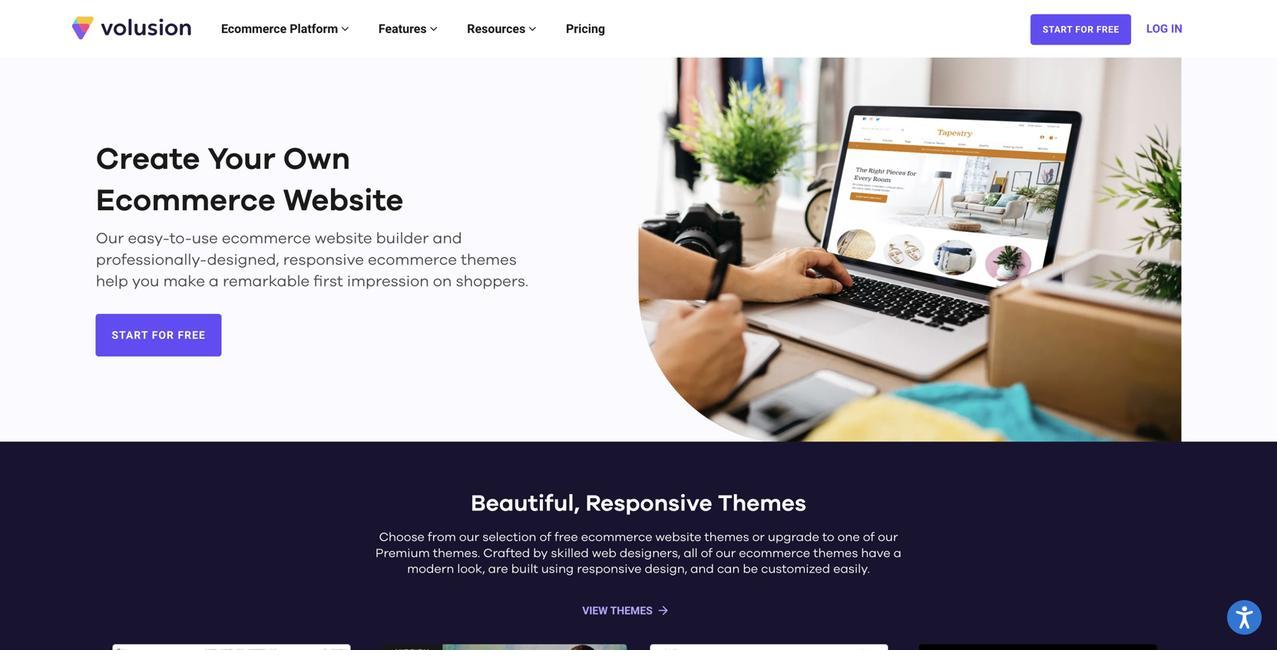 Task type: describe. For each thing, give the bounding box(es) containing it.
our easy-to-use ecommerce website builder and professionally-designed, responsive ecommerce themes help you make a remarkable first impression on shoppers.
[[96, 231, 528, 290]]

and inside our easy-to-use ecommerce website builder and professionally-designed, responsive ecommerce themes help you make a remarkable first impression on shoppers.
[[433, 231, 462, 247]]

features
[[379, 22, 430, 36]]

website inside choose from our selection of free ecommerce website themes or upgrade to one of our premium themes. crafted by skilled web designers, all of our ecommerce themes have a modern look, are built using responsive design, and can be customized easily.
[[655, 532, 701, 544]]

themes inside our easy-to-use ecommerce website builder and professionally-designed, responsive ecommerce themes help you make a remarkable first impression on shoppers.
[[461, 253, 517, 268]]

0 horizontal spatial our
[[459, 532, 479, 544]]

themes.
[[433, 548, 480, 560]]

resources
[[467, 22, 529, 36]]

designers,
[[620, 548, 681, 560]]

one
[[838, 532, 860, 544]]

ecommerce platform
[[221, 22, 341, 36]]

impression
[[347, 274, 429, 290]]

builder
[[376, 231, 429, 247]]

have
[[861, 548, 891, 560]]

our
[[96, 231, 124, 247]]

ecommerce down 'or'
[[739, 548, 810, 560]]

a inside our easy-to-use ecommerce website builder and professionally-designed, responsive ecommerce themes help you make a remarkable first impression on shoppers.
[[209, 274, 219, 290]]

angle down image
[[430, 23, 438, 35]]

ecommerce platform link
[[206, 6, 364, 52]]

be
[[743, 564, 758, 576]]

features link
[[364, 6, 452, 52]]

choose from our selection of free ecommerce website themes or upgrade to one of our premium themes. crafted by skilled web designers, all of our ecommerce themes have a modern look, are built using responsive design, and can be customized easily.
[[376, 532, 902, 576]]

start for free link
[[1031, 14, 1131, 45]]

start
[[112, 329, 148, 342]]

shoppers.
[[456, 274, 528, 290]]

use
[[192, 231, 218, 247]]

professionally-
[[96, 253, 207, 268]]

skilled
[[551, 548, 589, 560]]

open accessibe: accessibility options, statement and help image
[[1236, 607, 1253, 629]]

easy-
[[128, 231, 170, 247]]

own
[[283, 144, 350, 175]]

arrow_forward
[[656, 604, 670, 618]]

to-
[[170, 231, 192, 247]]

modern
[[407, 564, 454, 576]]

you
[[132, 274, 159, 290]]

first
[[313, 274, 343, 290]]

premium
[[376, 548, 430, 560]]

in
[[1171, 22, 1183, 35]]

2 vertical spatial themes
[[813, 548, 858, 560]]

pricing link
[[551, 6, 620, 52]]

ecommerce up designed,
[[222, 231, 311, 247]]

can
[[717, 564, 740, 576]]

selection
[[482, 532, 536, 544]]

2 horizontal spatial our
[[878, 532, 898, 544]]

start for free link
[[96, 314, 222, 357]]

web
[[592, 548, 617, 560]]

free
[[1097, 24, 1119, 35]]

look,
[[457, 564, 485, 576]]

upgrade
[[768, 532, 819, 544]]

beautiful,
[[471, 493, 580, 516]]

laptop notes image
[[639, 58, 1181, 445]]

free
[[554, 532, 578, 544]]

themes
[[610, 605, 653, 617]]

from
[[428, 532, 456, 544]]

2 horizontal spatial of
[[863, 532, 875, 544]]

1 horizontal spatial themes
[[704, 532, 749, 544]]



Task type: vqa. For each thing, say whether or not it's contained in the screenshot.
the bottom a
yes



Task type: locate. For each thing, give the bounding box(es) containing it.
responsive inside choose from our selection of free ecommerce website themes or upgrade to one of our premium themes. crafted by skilled web designers, all of our ecommerce themes have a modern look, are built using responsive design, and can be customized easily.
[[577, 564, 642, 576]]

angle down image for resources
[[529, 23, 536, 35]]

using
[[541, 564, 574, 576]]

of up have
[[863, 532, 875, 544]]

and
[[433, 231, 462, 247], [690, 564, 714, 576]]

responsive
[[283, 253, 364, 268], [577, 564, 642, 576]]

1 horizontal spatial a
[[894, 548, 902, 560]]

1 horizontal spatial angle down image
[[529, 23, 536, 35]]

0 vertical spatial themes
[[461, 253, 517, 268]]

your
[[208, 144, 276, 175]]

to
[[822, 532, 835, 544]]

easily.
[[833, 564, 870, 576]]

of right all
[[701, 548, 713, 560]]

website up first
[[315, 231, 372, 247]]

or
[[752, 532, 765, 544]]

and down all
[[690, 564, 714, 576]]

are
[[488, 564, 508, 576]]

responsive down web
[[577, 564, 642, 576]]

our up themes.
[[459, 532, 479, 544]]

view
[[582, 605, 608, 617]]

1 vertical spatial responsive
[[577, 564, 642, 576]]

responsive inside our easy-to-use ecommerce website builder and professionally-designed, responsive ecommerce themes help you make a remarkable first impression on shoppers.
[[283, 253, 364, 268]]

log
[[1146, 22, 1168, 35]]

1 vertical spatial a
[[894, 548, 902, 560]]

and up on
[[433, 231, 462, 247]]

a
[[209, 274, 219, 290], [894, 548, 902, 560]]

responsive
[[586, 493, 712, 516]]

platform
[[290, 22, 338, 36]]

1 vertical spatial themes
[[704, 532, 749, 544]]

1 horizontal spatial our
[[716, 548, 736, 560]]

ecommerce down builder
[[368, 253, 457, 268]]

log in
[[1146, 22, 1183, 35]]

1 angle down image from the left
[[341, 23, 349, 35]]

website up all
[[655, 532, 701, 544]]

crafted
[[483, 548, 530, 560]]

and inside choose from our selection of free ecommerce website themes or upgrade to one of our premium themes. crafted by skilled web designers, all of our ecommerce themes have a modern look, are built using responsive design, and can be customized easily.
[[690, 564, 714, 576]]

a right have
[[894, 548, 902, 560]]

0 vertical spatial responsive
[[283, 253, 364, 268]]

website
[[315, 231, 372, 247], [655, 532, 701, 544]]

ecommerce
[[222, 231, 311, 247], [368, 253, 457, 268], [581, 532, 652, 544], [739, 548, 810, 560]]

resources link
[[452, 6, 551, 52]]

1 vertical spatial and
[[690, 564, 714, 576]]

start for free
[[1043, 24, 1119, 35]]

built
[[511, 564, 538, 576]]

1 horizontal spatial responsive
[[577, 564, 642, 576]]

choose
[[379, 532, 425, 544]]

our up have
[[878, 532, 898, 544]]

themes
[[461, 253, 517, 268], [704, 532, 749, 544], [813, 548, 858, 560]]

0 horizontal spatial a
[[209, 274, 219, 290]]

angle down image right platform
[[341, 23, 349, 35]]

free
[[178, 329, 206, 342]]

0 vertical spatial a
[[209, 274, 219, 290]]

help
[[96, 274, 128, 290]]

ecommerce
[[221, 22, 287, 36]]

of up by
[[540, 532, 551, 544]]

create
[[96, 144, 200, 175]]

1 vertical spatial website
[[655, 532, 701, 544]]

2 angle down image from the left
[[529, 23, 536, 35]]

a right make at the left top of the page
[[209, 274, 219, 290]]

2 horizontal spatial themes
[[813, 548, 858, 560]]

our up can
[[716, 548, 736, 560]]

themes down to
[[813, 548, 858, 560]]

angle down image
[[341, 23, 349, 35], [529, 23, 536, 35]]

0 horizontal spatial website
[[315, 231, 372, 247]]

all
[[684, 548, 698, 560]]

start for free
[[112, 329, 206, 342]]

start
[[1043, 24, 1073, 35]]

on
[[433, 274, 452, 290]]

responsive up first
[[283, 253, 364, 268]]

remarkable
[[223, 274, 310, 290]]

0 horizontal spatial angle down image
[[341, 23, 349, 35]]

0 horizontal spatial responsive
[[283, 253, 364, 268]]

themes up shoppers.
[[461, 253, 517, 268]]

designed,
[[207, 253, 279, 268]]

angle down image inside the "resources" link
[[529, 23, 536, 35]]

0 horizontal spatial and
[[433, 231, 462, 247]]

design,
[[645, 564, 687, 576]]

volusion logo image
[[70, 15, 193, 41]]

angle down image inside ecommerce platform link
[[341, 23, 349, 35]]

website inside our easy-to-use ecommerce website builder and professionally-designed, responsive ecommerce themes help you make a remarkable first impression on shoppers.
[[315, 231, 372, 247]]

customized
[[761, 564, 830, 576]]

of
[[540, 532, 551, 544], [863, 532, 875, 544], [701, 548, 713, 560]]

ecommerce website
[[96, 186, 403, 217]]

log in link
[[1146, 6, 1183, 52]]

1 horizontal spatial and
[[690, 564, 714, 576]]

pricing
[[566, 22, 605, 36]]

angle down image left pricing link
[[529, 23, 536, 35]]

for
[[152, 329, 174, 342]]

for
[[1075, 24, 1094, 35]]

make
[[163, 274, 205, 290]]

0 horizontal spatial themes
[[461, 253, 517, 268]]

0 vertical spatial website
[[315, 231, 372, 247]]

ecommerce up web
[[581, 532, 652, 544]]

1 horizontal spatial of
[[701, 548, 713, 560]]

themes
[[718, 493, 806, 516]]

view themes arrow_forward
[[582, 604, 670, 618]]

create your own ecommerce website
[[96, 144, 403, 217]]

a inside choose from our selection of free ecommerce website themes or upgrade to one of our premium themes. crafted by skilled web designers, all of our ecommerce themes have a modern look, are built using responsive design, and can be customized easily.
[[894, 548, 902, 560]]

1 horizontal spatial website
[[655, 532, 701, 544]]

0 vertical spatial and
[[433, 231, 462, 247]]

by
[[533, 548, 548, 560]]

beautiful, responsive themes
[[471, 493, 806, 516]]

0 horizontal spatial of
[[540, 532, 551, 544]]

angle down image for ecommerce platform
[[341, 23, 349, 35]]

themes left 'or'
[[704, 532, 749, 544]]

our
[[459, 532, 479, 544], [878, 532, 898, 544], [716, 548, 736, 560]]



